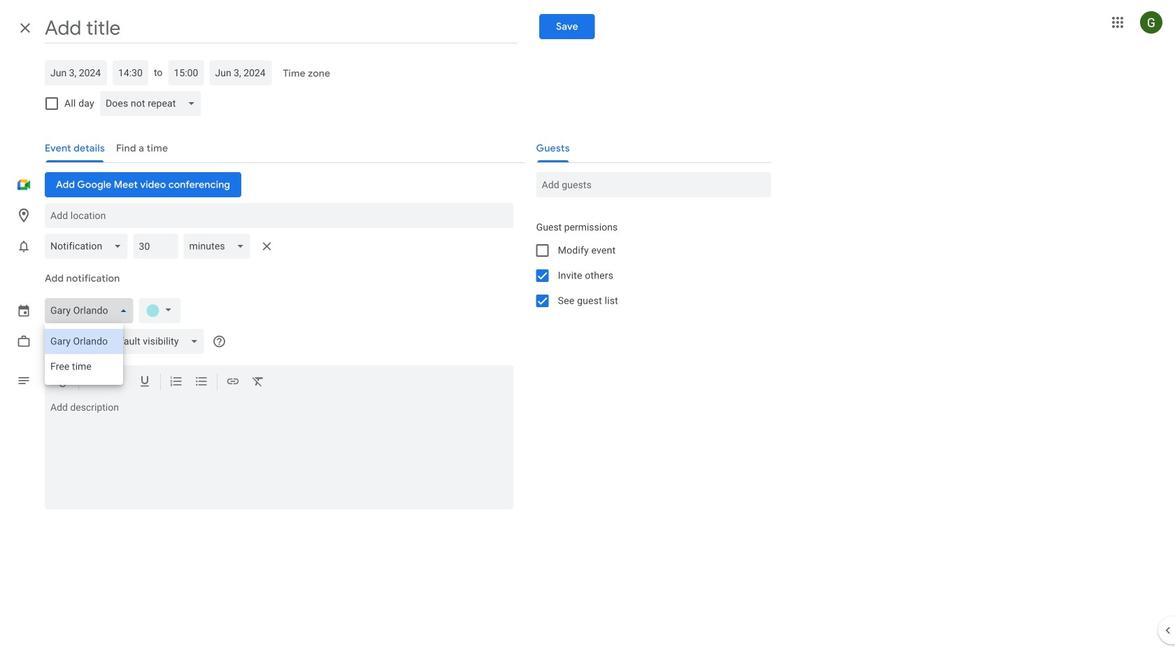 Task type: describe. For each thing, give the bounding box(es) containing it.
Add location text field
[[50, 203, 508, 228]]

2 option from the top
[[45, 354, 123, 379]]

remove formatting image
[[251, 374, 265, 391]]

insert link image
[[226, 374, 240, 391]]

Start date text field
[[50, 60, 101, 85]]

30 minutes before element
[[45, 229, 278, 263]]

italic image
[[113, 374, 127, 391]]

bulleted list image
[[195, 374, 209, 391]]

Start time text field
[[118, 60, 143, 85]]



Task type: locate. For each thing, give the bounding box(es) containing it.
End date text field
[[215, 60, 266, 85]]

1 option from the top
[[45, 329, 123, 354]]

option up "bold" icon
[[45, 329, 123, 354]]

bold image
[[87, 374, 101, 391]]

None field
[[100, 87, 201, 120], [45, 229, 128, 263], [184, 229, 250, 263], [45, 294, 133, 327], [103, 325, 204, 358], [100, 87, 201, 120], [45, 229, 128, 263], [184, 229, 250, 263], [45, 294, 133, 327], [103, 325, 204, 358]]

list of calendars list box
[[45, 323, 123, 385]]

End time text field
[[174, 60, 198, 85]]

Description text field
[[45, 402, 514, 507]]

Title text field
[[45, 13, 517, 43]]

Minutes in advance for notification number field
[[139, 234, 172, 259]]

option left the underline icon
[[45, 354, 123, 379]]

underline image
[[138, 374, 152, 391]]

group
[[525, 217, 772, 313]]

formatting options toolbar
[[45, 365, 514, 399]]

option
[[45, 329, 123, 354], [45, 354, 123, 379]]

numbered list image
[[169, 374, 183, 391]]



Task type: vqa. For each thing, say whether or not it's contained in the screenshot.
'Bulleted list' icon
yes



